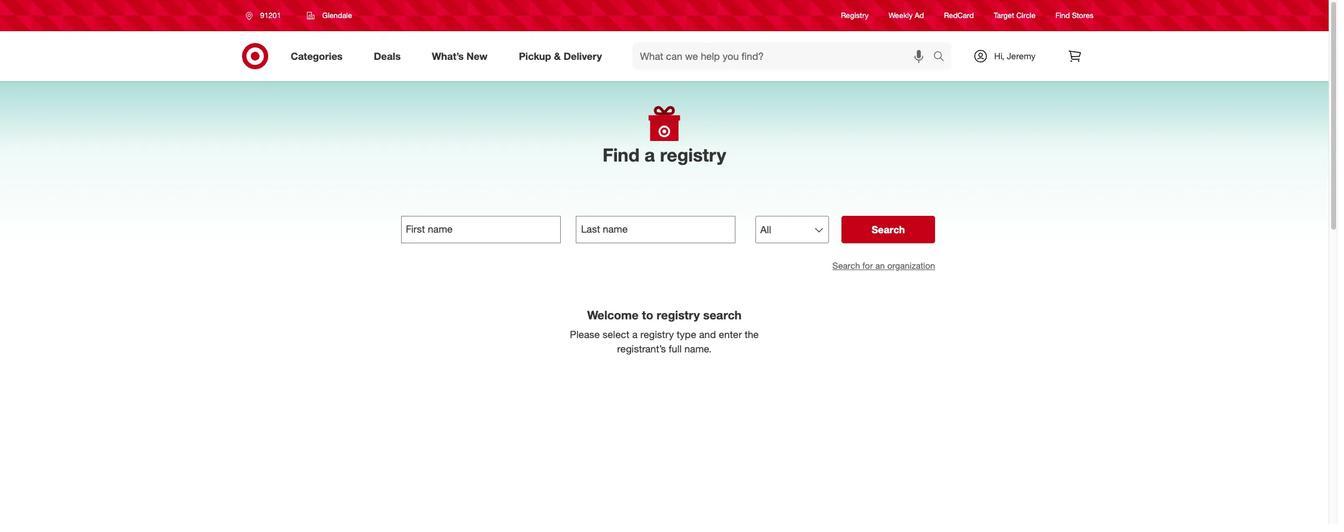 Task type: vqa. For each thing, say whether or not it's contained in the screenshot.
top registry
yes



Task type: locate. For each thing, give the bounding box(es) containing it.
search up search for an organization
[[872, 224, 905, 236]]

0 horizontal spatial a
[[632, 328, 638, 341]]

registry
[[660, 144, 726, 166], [657, 308, 700, 322], [641, 328, 674, 341]]

find stores link
[[1056, 10, 1094, 21]]

find stores
[[1056, 11, 1094, 20]]

select
[[603, 328, 630, 341]]

and
[[699, 328, 716, 341]]

What can we help you find? suggestions appear below search field
[[633, 42, 937, 70]]

91201 button
[[238, 4, 294, 27]]

glendale
[[322, 11, 352, 20]]

full
[[669, 342, 682, 355]]

0 horizontal spatial find
[[603, 144, 640, 166]]

search left for
[[833, 260, 860, 271]]

weekly ad link
[[889, 10, 924, 21]]

hi,
[[995, 51, 1005, 61]]

1 horizontal spatial find
[[1056, 11, 1070, 20]]

target circle
[[994, 11, 1036, 20]]

jeremy
[[1007, 51, 1036, 61]]

0 horizontal spatial search
[[833, 260, 860, 271]]

1 vertical spatial registry
[[657, 308, 700, 322]]

new
[[467, 50, 488, 62]]

1 vertical spatial a
[[632, 328, 638, 341]]

what's new link
[[421, 42, 503, 70]]

pickup & delivery link
[[508, 42, 618, 70]]

find
[[1056, 11, 1070, 20], [603, 144, 640, 166]]

0 vertical spatial search
[[928, 51, 958, 63]]

None text field
[[401, 216, 561, 244], [576, 216, 736, 244], [401, 216, 561, 244], [576, 216, 736, 244]]

name.
[[685, 342, 712, 355]]

1 vertical spatial search
[[703, 308, 742, 322]]

1 vertical spatial find
[[603, 144, 640, 166]]

search
[[928, 51, 958, 63], [703, 308, 742, 322]]

search inside button
[[872, 224, 905, 236]]

search down redcard link
[[928, 51, 958, 63]]

2 vertical spatial registry
[[641, 328, 674, 341]]

to
[[642, 308, 654, 322]]

find for find stores
[[1056, 11, 1070, 20]]

1 horizontal spatial search
[[872, 224, 905, 236]]

1 vertical spatial search
[[833, 260, 860, 271]]

stores
[[1072, 11, 1094, 20]]

registrant's
[[617, 342, 666, 355]]

search up enter
[[703, 308, 742, 322]]

the
[[745, 328, 759, 341]]

search button
[[928, 42, 958, 72]]

0 vertical spatial registry
[[660, 144, 726, 166]]

deals link
[[363, 42, 416, 70]]

0 vertical spatial search
[[872, 224, 905, 236]]

welcome to registry search please select a registry type and enter the registrant's full name.
[[570, 308, 759, 355]]

weekly ad
[[889, 11, 924, 20]]

target
[[994, 11, 1015, 20]]

0 vertical spatial find
[[1056, 11, 1070, 20]]

categories
[[291, 50, 343, 62]]

1 horizontal spatial a
[[645, 144, 655, 166]]

a
[[645, 144, 655, 166], [632, 328, 638, 341]]

&
[[554, 50, 561, 62]]

search
[[872, 224, 905, 236], [833, 260, 860, 271]]

0 horizontal spatial search
[[703, 308, 742, 322]]



Task type: describe. For each thing, give the bounding box(es) containing it.
what's new
[[432, 50, 488, 62]]

glendale button
[[299, 4, 360, 27]]

search inside welcome to registry search please select a registry type and enter the registrant's full name.
[[703, 308, 742, 322]]

registry for to
[[657, 308, 700, 322]]

0 vertical spatial a
[[645, 144, 655, 166]]

target circle link
[[994, 10, 1036, 21]]

pickup
[[519, 50, 551, 62]]

categories link
[[280, 42, 358, 70]]

search for search
[[872, 224, 905, 236]]

a inside welcome to registry search please select a registry type and enter the registrant's full name.
[[632, 328, 638, 341]]

please
[[570, 328, 600, 341]]

enter
[[719, 328, 742, 341]]

delivery
[[564, 50, 602, 62]]

ad
[[915, 11, 924, 20]]

what's
[[432, 50, 464, 62]]

registry for a
[[660, 144, 726, 166]]

find for find a registry
[[603, 144, 640, 166]]

search for an organization link
[[833, 260, 935, 271]]

organization
[[888, 260, 935, 271]]

1 horizontal spatial search
[[928, 51, 958, 63]]

hi, jeremy
[[995, 51, 1036, 61]]

pickup & delivery
[[519, 50, 602, 62]]

registry link
[[841, 10, 869, 21]]

circle
[[1017, 11, 1036, 20]]

find a registry
[[603, 144, 726, 166]]

registry
[[841, 11, 869, 20]]

deals
[[374, 50, 401, 62]]

redcard
[[944, 11, 974, 20]]

type
[[677, 328, 697, 341]]

an
[[876, 260, 885, 271]]

welcome
[[587, 308, 639, 322]]

search for search for an organization
[[833, 260, 860, 271]]

91201
[[260, 11, 281, 20]]

weekly
[[889, 11, 913, 20]]

redcard link
[[944, 10, 974, 21]]

for
[[863, 260, 873, 271]]

search button
[[842, 216, 935, 244]]

search for an organization
[[833, 260, 935, 271]]



